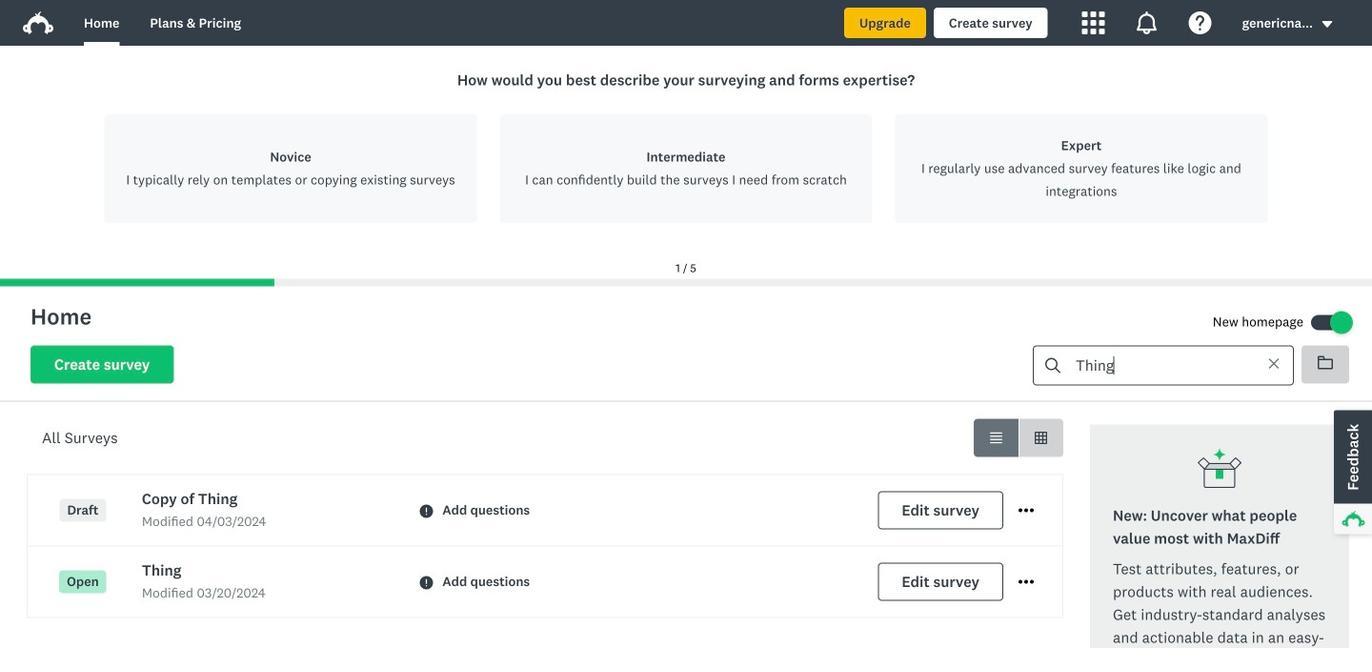 Task type: vqa. For each thing, say whether or not it's contained in the screenshot.
left Response count icon
no



Task type: describe. For each thing, give the bounding box(es) containing it.
2 folders image from the top
[[1318, 356, 1334, 369]]

max diff icon image
[[1197, 448, 1243, 493]]

4 open menu image from the top
[[1019, 580, 1034, 584]]

Search text field
[[1061, 346, 1252, 385]]

2 open menu image from the top
[[1019, 509, 1034, 513]]

help icon image
[[1189, 11, 1212, 34]]



Task type: locate. For each thing, give the bounding box(es) containing it.
folders image
[[1318, 355, 1334, 370], [1318, 356, 1334, 369]]

clear search image
[[1268, 357, 1281, 370], [1269, 359, 1280, 369]]

0 vertical spatial warning image
[[420, 505, 433, 518]]

1 warning image from the top
[[420, 505, 433, 518]]

search image
[[1046, 358, 1061, 373], [1046, 358, 1061, 373]]

dialog
[[0, 46, 1373, 286]]

group
[[974, 419, 1064, 457]]

products icon image
[[1083, 11, 1105, 34], [1083, 11, 1105, 34]]

1 vertical spatial warning image
[[420, 576, 433, 590]]

warning image
[[420, 505, 433, 518], [420, 576, 433, 590]]

open menu image
[[1019, 503, 1034, 518], [1019, 509, 1034, 513], [1019, 575, 1034, 590], [1019, 580, 1034, 584]]

1 folders image from the top
[[1318, 355, 1334, 370]]

3 open menu image from the top
[[1019, 575, 1034, 590]]

notification center icon image
[[1136, 11, 1159, 34]]

brand logo image
[[23, 8, 53, 38], [23, 11, 53, 34]]

2 brand logo image from the top
[[23, 11, 53, 34]]

1 brand logo image from the top
[[23, 8, 53, 38]]

2 warning image from the top
[[420, 576, 433, 590]]

1 open menu image from the top
[[1019, 503, 1034, 518]]

dropdown arrow icon image
[[1321, 18, 1335, 31], [1323, 21, 1333, 28]]



